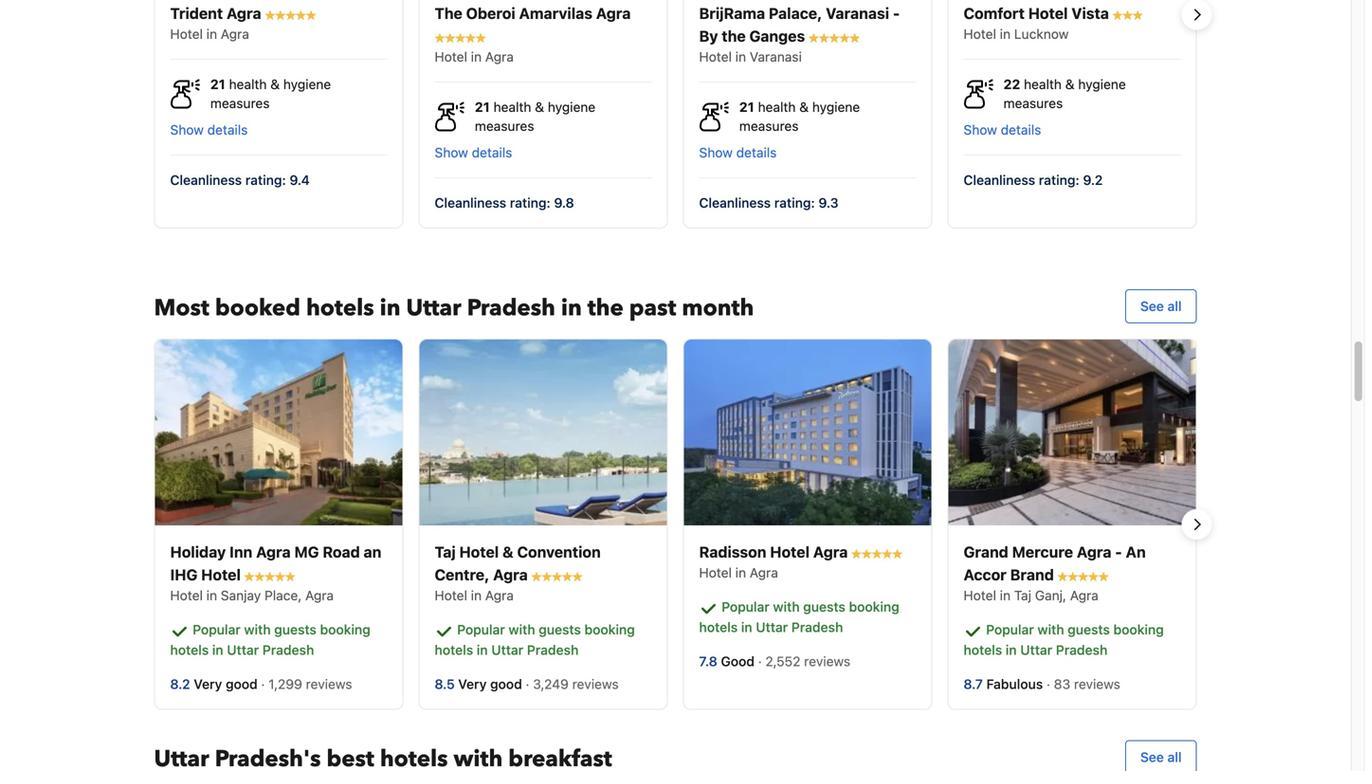 Task type: locate. For each thing, give the bounding box(es) containing it.
guests for holiday inn agra mg road an ihg hotel
[[274, 622, 317, 637]]

0 horizontal spatial very
[[194, 676, 222, 692]]

hygiene for the oberoi amarvilas agra
[[548, 99, 596, 115]]

health & hygiene measures
[[210, 77, 331, 111], [1004, 77, 1126, 111], [475, 99, 596, 134], [740, 99, 860, 134]]

measures down 22
[[1004, 96, 1063, 111]]

hotel in agra down centre,
[[435, 588, 514, 603]]

scored 8.7 element
[[964, 676, 987, 692]]

21 for trident
[[210, 77, 225, 92]]

21
[[210, 77, 225, 92], [475, 99, 490, 115], [740, 99, 755, 115]]

1 horizontal spatial varanasi
[[826, 4, 890, 22]]

taj up centre,
[[435, 543, 456, 561]]

cleanliness for trident agra
[[170, 172, 242, 188]]

health & hygiene measures for agra
[[210, 77, 331, 111]]

health & hygiene measures up 9.4
[[210, 77, 331, 111]]

1,299
[[269, 676, 302, 692]]

very right the '8.2'
[[194, 676, 222, 692]]

grand mercure agra - an accor brand
[[964, 543, 1146, 584]]

rated very good element right the '8.2'
[[194, 676, 261, 692]]

1 all from the top
[[1168, 298, 1182, 314]]

rating: left 9.2
[[1039, 172, 1080, 188]]

measures down "hotel in varanasi"
[[740, 118, 799, 134]]

rating:
[[245, 172, 286, 188], [1039, 172, 1080, 188], [510, 195, 551, 211], [775, 195, 815, 211]]

hotels for radisson hotel agra
[[699, 619, 738, 635]]

show up cleanliness rating: 9.8
[[435, 145, 468, 160]]

9.4
[[290, 172, 310, 188]]

next image
[[1186, 3, 1209, 26], [1186, 513, 1209, 536]]

1 good from the left
[[226, 676, 258, 692]]

uttar for radisson hotel agra
[[756, 619, 788, 635]]

hotel
[[1029, 4, 1068, 22], [170, 26, 203, 42], [964, 26, 997, 42], [435, 49, 467, 65], [699, 49, 732, 65], [459, 543, 499, 561], [770, 543, 810, 561], [699, 565, 732, 581], [201, 566, 241, 584], [170, 588, 203, 603], [435, 588, 467, 603], [964, 588, 997, 603]]

popular
[[722, 599, 770, 615], [193, 622, 241, 637], [457, 622, 505, 637], [986, 622, 1035, 637]]

popular up rated good element
[[722, 599, 770, 615]]

cleanliness left 9.8
[[435, 195, 507, 211]]

& for agra
[[271, 77, 280, 92]]

hotel right radisson
[[770, 543, 810, 561]]

hotel down radisson
[[699, 565, 732, 581]]

cleanliness rating: 9.3
[[699, 195, 839, 211]]

21 down 'trident agra'
[[210, 77, 225, 92]]

22
[[1004, 77, 1021, 92]]

all
[[1168, 298, 1182, 314], [1168, 749, 1182, 765]]

rated good element
[[721, 653, 758, 669]]

1 horizontal spatial taj
[[1015, 588, 1032, 603]]

with
[[773, 599, 800, 615], [244, 622, 271, 637], [509, 622, 535, 637], [1038, 622, 1065, 637]]

health for oberoi
[[494, 99, 532, 115]]

show for the oberoi amarvilas agra
[[435, 145, 468, 160]]

hygiene
[[283, 77, 331, 92], [1079, 77, 1126, 92], [548, 99, 596, 115], [813, 99, 860, 115]]

&
[[271, 77, 280, 92], [1066, 77, 1075, 92], [535, 99, 544, 115], [800, 99, 809, 115], [503, 543, 514, 561]]

very right the 8.5
[[458, 676, 487, 692]]

1 horizontal spatial the
[[722, 27, 746, 45]]

5 stars image for taj hotel & convention centre, agra
[[532, 572, 583, 581]]

varanasi right the palace,
[[826, 4, 890, 22]]

1 horizontal spatial 21
[[475, 99, 490, 115]]

ganj,
[[1035, 588, 1067, 603]]

by
[[699, 27, 718, 45]]

1 rated very good element from the left
[[194, 676, 261, 692]]

popular with guests booking hotels in uttar pradesh up 8.5 very good 3,249 reviews
[[435, 622, 635, 658]]

0 vertical spatial varanasi
[[826, 4, 890, 22]]

cleanliness rating: 9.2
[[964, 172, 1103, 188]]

1 vertical spatial -
[[1116, 543, 1123, 561]]

3 stars image
[[1113, 10, 1144, 20]]

show details for brijrama palace, varanasi - by the ganges
[[699, 145, 777, 160]]

hotel down ihg
[[170, 588, 203, 603]]

measures for oberoi
[[475, 118, 534, 134]]

show
[[170, 122, 204, 138], [964, 122, 998, 138], [435, 145, 468, 160], [699, 145, 733, 160]]

very
[[194, 676, 222, 692], [458, 676, 487, 692]]

from 83 reviews element
[[1047, 676, 1124, 692]]

hotels up scored 8.2 element
[[170, 642, 209, 658]]

5 stars image
[[265, 10, 316, 20], [435, 33, 486, 43], [809, 33, 860, 43], [852, 549, 903, 558], [244, 572, 296, 581], [532, 572, 583, 581], [1058, 572, 1109, 581]]

0 horizontal spatial the
[[588, 293, 624, 324]]

uttar for grand mercure agra - an accor brand
[[1021, 642, 1053, 658]]

show details
[[170, 122, 248, 138], [964, 122, 1042, 138], [435, 145, 512, 160], [699, 145, 777, 160]]

2 rated very good element from the left
[[458, 676, 526, 692]]

uttar
[[406, 293, 461, 324], [756, 619, 788, 635], [227, 642, 259, 658], [492, 642, 524, 658], [1021, 642, 1053, 658]]

hotel up the sanjay
[[201, 566, 241, 584]]

show details link up 9.3
[[699, 136, 917, 162]]

very for taj hotel & convention centre, agra
[[458, 676, 487, 692]]

hotel in sanjay place, agra
[[170, 588, 334, 603]]

the oberoi amarvilas agra
[[435, 4, 631, 22]]

0 vertical spatial the
[[722, 27, 746, 45]]

5 stars image for grand mercure agra - an accor brand
[[1058, 572, 1109, 581]]

rated fabulous element
[[987, 676, 1047, 692]]

varanasi inside brijrama palace, varanasi - by the ganges
[[826, 4, 890, 22]]

health & hygiene measures for hotel
[[1004, 77, 1126, 111]]

scored 7.8 element
[[699, 653, 721, 669]]

health for agra
[[229, 77, 267, 92]]

show details link up 9.2
[[964, 113, 1181, 140]]

rated very good element
[[194, 676, 261, 692], [458, 676, 526, 692]]

popular with guests booking hotels in uttar pradesh up "8.2 very good 1,299 reviews"
[[170, 622, 371, 658]]

the
[[722, 27, 746, 45], [588, 293, 624, 324]]

good left 3,249
[[490, 676, 522, 692]]

in
[[206, 26, 217, 42], [1000, 26, 1011, 42], [471, 49, 482, 65], [736, 49, 746, 65], [380, 293, 401, 324], [561, 293, 582, 324], [736, 565, 746, 581], [206, 588, 217, 603], [471, 588, 482, 603], [1000, 588, 1011, 603], [741, 619, 753, 635], [212, 642, 223, 658], [477, 642, 488, 658], [1006, 642, 1017, 658]]

1 vertical spatial varanasi
[[750, 49, 802, 65]]

health & hygiene measures up 9.8
[[475, 99, 596, 134]]

show up cleanliness rating: 9.3
[[699, 145, 733, 160]]

hotel in agra for taj
[[435, 588, 514, 603]]

popular down the sanjay
[[193, 622, 241, 637]]

popular down centre,
[[457, 622, 505, 637]]

details
[[207, 122, 248, 138], [1001, 122, 1042, 138], [472, 145, 512, 160], [737, 145, 777, 160]]

the
[[435, 4, 463, 22]]

0 vertical spatial next image
[[1186, 3, 1209, 26]]

trident agra
[[170, 4, 265, 22]]

rating: left 9.3
[[775, 195, 815, 211]]

uttar for holiday inn agra mg road an ihg hotel
[[227, 642, 259, 658]]

- inside brijrama palace, varanasi - by the ganges
[[893, 4, 900, 22]]

show for trident agra
[[170, 122, 204, 138]]

1 vertical spatial next image
[[1186, 513, 1209, 536]]

varanasi for palace,
[[826, 4, 890, 22]]

popular with guests booking hotels in uttar pradesh for grand
[[964, 622, 1164, 658]]

1 vertical spatial all
[[1168, 749, 1182, 765]]

hotel in agra down radisson
[[699, 565, 778, 581]]

booking up the from 3,249 reviews element
[[585, 622, 635, 637]]

hotel up centre,
[[459, 543, 499, 561]]

reviews
[[804, 653, 851, 669], [306, 676, 352, 692], [572, 676, 619, 692], [1074, 676, 1121, 692]]

with down hotel in sanjay place, agra
[[244, 622, 271, 637]]

taj
[[435, 543, 456, 561], [1015, 588, 1032, 603]]

5 stars image for trident agra
[[265, 10, 316, 20]]

3,249
[[533, 676, 569, 692]]

from 2,552 reviews element
[[758, 653, 854, 669]]

rating: left 9.4
[[245, 172, 286, 188]]

show up cleanliness rating: 9.2
[[964, 122, 998, 138]]

2 very from the left
[[458, 676, 487, 692]]

radisson
[[699, 543, 767, 561]]

grand mercure agra - an accor brand, hotel in agra image
[[949, 340, 1196, 526]]

the left past
[[588, 293, 624, 324]]

show details up cleanliness rating: 9.3
[[699, 145, 777, 160]]

guests up 3,249
[[539, 622, 581, 637]]

hotel in agra for the
[[435, 49, 514, 65]]

9.2
[[1083, 172, 1103, 188]]

hotels up scored 7.8 element
[[699, 619, 738, 635]]

popular with guests booking hotels in uttar pradesh
[[699, 599, 900, 635], [170, 622, 371, 658], [435, 622, 635, 658], [964, 622, 1164, 658]]

popular for radisson hotel agra
[[722, 599, 770, 615]]

most booked hotels in uttar pradesh in the past month
[[154, 293, 754, 324]]

taj hotel & convention centre, agra, hotel in agra image
[[420, 340, 667, 526]]

holiday inn agra mg road an ihg hotel
[[170, 543, 382, 584]]

9.8
[[554, 195, 574, 211]]

next image inside find hotels in  with added hygiene measures plus high cleanliness ratings region
[[1186, 3, 1209, 26]]

varanasi
[[826, 4, 890, 22], [750, 49, 802, 65]]

1 very from the left
[[194, 676, 222, 692]]

booking for grand mercure agra - an accor brand
[[1114, 622, 1164, 637]]

1 vertical spatial see
[[1141, 749, 1164, 765]]

details for agra
[[207, 122, 248, 138]]

sanjay
[[221, 588, 261, 603]]

show details up cleanliness rating: 9.4
[[170, 122, 248, 138]]

hotel in agra
[[170, 26, 249, 42], [435, 49, 514, 65], [699, 565, 778, 581], [435, 588, 514, 603]]

reviews right '83'
[[1074, 676, 1121, 692]]

very for holiday inn agra mg road an ihg hotel
[[194, 676, 222, 692]]

0 horizontal spatial varanasi
[[750, 49, 802, 65]]

guests up "from 83 reviews" element
[[1068, 622, 1110, 637]]

booking
[[849, 599, 900, 615], [320, 622, 371, 637], [585, 622, 635, 637], [1114, 622, 1164, 637]]

hotels for holiday inn agra mg road an ihg hotel
[[170, 642, 209, 658]]

measures for agra
[[210, 96, 270, 111]]

good
[[721, 653, 755, 669]]

8.7
[[964, 676, 983, 692]]

show for comfort hotel vista
[[964, 122, 998, 138]]

show details down 22
[[964, 122, 1042, 138]]

with for taj
[[509, 622, 535, 637]]

guests for radisson hotel agra
[[804, 599, 846, 615]]

pradesh
[[467, 293, 556, 324], [792, 619, 843, 635], [263, 642, 314, 658], [527, 642, 579, 658], [1056, 642, 1108, 658]]

pradesh for grand mercure agra - an accor brand
[[1056, 642, 1108, 658]]

1 horizontal spatial good
[[490, 676, 522, 692]]

hotel in agra down 'oberoi'
[[435, 49, 514, 65]]

5 stars image for brijrama palace, varanasi - by the ganges
[[809, 33, 860, 43]]

the down the "brijrama"
[[722, 27, 746, 45]]

popular with guests booking hotels in uttar pradesh up from 2,552 reviews element
[[699, 599, 900, 635]]

1 next image from the top
[[1186, 3, 1209, 26]]

health & hygiene measures down lucknow
[[1004, 77, 1126, 111]]

convention
[[517, 543, 601, 561]]

8.2
[[170, 676, 190, 692]]

0 vertical spatial see all
[[1141, 298, 1182, 314]]

brijrama
[[699, 4, 765, 22]]

pradesh for radisson hotel agra
[[792, 619, 843, 635]]

1 vertical spatial taj
[[1015, 588, 1032, 603]]

popular for taj hotel & convention centre, agra
[[457, 622, 505, 637]]

an
[[364, 543, 382, 561]]

taj down brand
[[1015, 588, 1032, 603]]

booking up from 2,552 reviews element
[[849, 599, 900, 615]]

with for radisson
[[773, 599, 800, 615]]

details up cleanliness rating: 9.8
[[472, 145, 512, 160]]

guests up from 2,552 reviews element
[[804, 599, 846, 615]]

guests down place,
[[274, 622, 317, 637]]

comfort hotel vista
[[964, 4, 1113, 22]]

rating: left 9.8
[[510, 195, 551, 211]]

past
[[630, 293, 677, 324]]

holiday inn agra mg road an ihg hotel, hotel in agra image
[[155, 340, 403, 526]]

1 vertical spatial see all
[[1141, 749, 1182, 765]]

0 vertical spatial -
[[893, 4, 900, 22]]

cleanliness
[[170, 172, 242, 188], [964, 172, 1036, 188], [435, 195, 507, 211], [699, 195, 771, 211]]

cleanliness for comfort hotel vista
[[964, 172, 1036, 188]]

show details link up 9.8
[[435, 136, 652, 162]]

with down ganj,
[[1038, 622, 1065, 637]]

with up 8.5 very good 3,249 reviews
[[509, 622, 535, 637]]

rated very good element right the 8.5
[[458, 676, 526, 692]]

brand
[[1011, 566, 1055, 584]]

lucknow
[[1015, 26, 1069, 42]]

details down 22
[[1001, 122, 1042, 138]]

- for varanasi
[[893, 4, 900, 22]]

0 vertical spatial see
[[1141, 298, 1164, 314]]

0 vertical spatial all
[[1168, 298, 1182, 314]]

show details link for agra
[[170, 113, 387, 140]]

show details link up 9.4
[[170, 113, 387, 140]]

measures up cleanliness rating: 9.4
[[210, 96, 270, 111]]

hotel down trident
[[170, 26, 203, 42]]

hotels up scored 8.7 element
[[964, 642, 1003, 658]]

booking up "from 83 reviews" element
[[1114, 622, 1164, 637]]

1 horizontal spatial rated very good element
[[458, 676, 526, 692]]

agra
[[227, 4, 261, 22], [596, 4, 631, 22], [221, 26, 249, 42], [485, 49, 514, 65], [256, 543, 291, 561], [814, 543, 848, 561], [1077, 543, 1112, 561], [750, 565, 778, 581], [493, 566, 528, 584], [305, 588, 334, 603], [485, 588, 514, 603], [1071, 588, 1099, 603]]

health & hygiene measures for palace,
[[740, 99, 860, 134]]

guests
[[804, 599, 846, 615], [274, 622, 317, 637], [539, 622, 581, 637], [1068, 622, 1110, 637]]

show up cleanliness rating: 9.4
[[170, 122, 204, 138]]

good left 1,299
[[226, 676, 258, 692]]

cleanliness rating: 9.4
[[170, 172, 310, 188]]

next image inside most booked hotels in uttar pradesh in the past month region
[[1186, 513, 1209, 536]]

grand
[[964, 543, 1009, 561]]

21 down "hotel in varanasi"
[[740, 99, 755, 115]]

0 horizontal spatial -
[[893, 4, 900, 22]]

2 good from the left
[[490, 676, 522, 692]]

9.3
[[819, 195, 839, 211]]

hotel down by on the top right
[[699, 49, 732, 65]]

details up cleanliness rating: 9.4
[[207, 122, 248, 138]]

ganges
[[750, 27, 805, 45]]

good
[[226, 676, 258, 692], [490, 676, 522, 692]]

- inside the grand mercure agra - an accor brand
[[1116, 543, 1123, 561]]

7.8 good 2,552 reviews
[[699, 653, 854, 669]]

0 vertical spatial taj
[[435, 543, 456, 561]]

hotel in agra down 'trident agra'
[[170, 26, 249, 42]]

health & hygiene measures for oberoi
[[475, 99, 596, 134]]

2 next image from the top
[[1186, 513, 1209, 536]]

varanasi down ganges
[[750, 49, 802, 65]]

road
[[323, 543, 360, 561]]

health
[[229, 77, 267, 92], [1024, 77, 1062, 92], [494, 99, 532, 115], [758, 99, 796, 115]]

show details link for oberoi
[[435, 136, 652, 162]]

cleanliness for the oberoi amarvilas agra
[[435, 195, 507, 211]]

cleanliness left 9.3
[[699, 195, 771, 211]]

show details for comfort hotel vista
[[964, 122, 1042, 138]]

2 all from the top
[[1168, 749, 1182, 765]]

with up 2,552
[[773, 599, 800, 615]]

see all
[[1141, 298, 1182, 314], [1141, 749, 1182, 765]]

0 horizontal spatial good
[[226, 676, 258, 692]]

from 3,249 reviews element
[[526, 676, 622, 692]]

-
[[893, 4, 900, 22], [1116, 543, 1123, 561]]

0 horizontal spatial taj
[[435, 543, 456, 561]]

measures
[[210, 96, 270, 111], [1004, 96, 1063, 111], [475, 118, 534, 134], [740, 118, 799, 134]]

details for hotel
[[1001, 122, 1042, 138]]

popular with guests booking hotels in uttar pradesh up '83'
[[964, 622, 1164, 658]]

21 for brijrama
[[740, 99, 755, 115]]

1 horizontal spatial -
[[1116, 543, 1123, 561]]

0 horizontal spatial rated very good element
[[194, 676, 261, 692]]

hotels up scored 8.5 element
[[435, 642, 473, 658]]

cleanliness left 9.2
[[964, 172, 1036, 188]]

health & hygiene measures down "hotel in varanasi"
[[740, 99, 860, 134]]

popular down hotel in taj ganj, agra
[[986, 622, 1035, 637]]

show details link
[[170, 113, 387, 140], [964, 113, 1181, 140], [435, 136, 652, 162], [699, 136, 917, 162]]

rating: for agra
[[245, 172, 286, 188]]

cleanliness left 9.4
[[170, 172, 242, 188]]

see
[[1141, 298, 1164, 314], [1141, 749, 1164, 765]]

2 horizontal spatial 21
[[740, 99, 755, 115]]

show details for the oberoi amarvilas agra
[[435, 145, 512, 160]]

measures up cleanliness rating: 9.8
[[475, 118, 534, 134]]

1 horizontal spatial very
[[458, 676, 487, 692]]

hotels
[[306, 293, 374, 324], [699, 619, 738, 635], [170, 642, 209, 658], [435, 642, 473, 658], [964, 642, 1003, 658]]

0 horizontal spatial 21
[[210, 77, 225, 92]]

booking up from 1,299 reviews element in the left of the page
[[320, 622, 371, 637]]

show details up cleanliness rating: 9.8
[[435, 145, 512, 160]]

details up cleanliness rating: 9.3
[[737, 145, 777, 160]]

varanasi for in
[[750, 49, 802, 65]]

21 down 'oberoi'
[[475, 99, 490, 115]]



Task type: vqa. For each thing, say whether or not it's contained in the screenshot.
5 stars image related to Radisson Hotel Agra
yes



Task type: describe. For each thing, give the bounding box(es) containing it.
show for brijrama palace, varanasi - by the ganges
[[699, 145, 733, 160]]

ihg
[[170, 566, 198, 584]]

taj hotel & convention centre, agra
[[435, 543, 601, 584]]

hotel down comfort
[[964, 26, 997, 42]]

health for hotel
[[1024, 77, 1062, 92]]

8.5
[[435, 676, 455, 692]]

from 1,299 reviews element
[[261, 676, 356, 692]]

next image for find hotels in  with added hygiene measures plus high cleanliness ratings region
[[1186, 3, 1209, 26]]

scored 8.5 element
[[435, 676, 458, 692]]

5 stars image for the oberoi amarvilas agra
[[435, 33, 486, 43]]

pradesh for taj hotel & convention centre, agra
[[527, 642, 579, 658]]

fabulous
[[987, 676, 1043, 692]]

show details link for hotel
[[964, 113, 1181, 140]]

oberoi
[[466, 4, 516, 22]]

1 see from the top
[[1141, 298, 1164, 314]]

cleanliness rating: 9.8
[[435, 195, 574, 211]]

the inside brijrama palace, varanasi - by the ganges
[[722, 27, 746, 45]]

2,552
[[766, 653, 801, 669]]

good for taj hotel & convention centre, agra
[[490, 676, 522, 692]]

hotel inside holiday inn agra mg road an ihg hotel
[[201, 566, 241, 584]]

hotel in lucknow
[[964, 26, 1069, 42]]

popular with guests booking hotels in uttar pradesh for radisson
[[699, 599, 900, 635]]

8.5 very good 3,249 reviews
[[435, 676, 622, 692]]

most
[[154, 293, 209, 324]]

health for palace,
[[758, 99, 796, 115]]

trident
[[170, 4, 223, 22]]

5 stars image for radisson hotel agra
[[852, 549, 903, 558]]

reviews right 2,552
[[804, 653, 851, 669]]

details for palace,
[[737, 145, 777, 160]]

hygiene for trident agra
[[283, 77, 331, 92]]

hotel down the accor
[[964, 588, 997, 603]]

hotel in taj ganj, agra
[[964, 588, 1099, 603]]

agra inside holiday inn agra mg road an ihg hotel
[[256, 543, 291, 561]]

an
[[1126, 543, 1146, 561]]

rating: for hotel
[[1039, 172, 1080, 188]]

hotel down 'the'
[[435, 49, 467, 65]]

cleanliness for brijrama palace, varanasi - by the ganges
[[699, 195, 771, 211]]

centre,
[[435, 566, 490, 584]]

hotel down centre,
[[435, 588, 467, 603]]

- for agra
[[1116, 543, 1123, 561]]

& for hotel
[[1066, 77, 1075, 92]]

agra inside taj hotel & convention centre, agra
[[493, 566, 528, 584]]

mg
[[294, 543, 319, 561]]

& for palace,
[[800, 99, 809, 115]]

show details for trident agra
[[170, 122, 248, 138]]

rating: for palace,
[[775, 195, 815, 211]]

place,
[[265, 588, 302, 603]]

83
[[1054, 676, 1071, 692]]

2 see from the top
[[1141, 749, 1164, 765]]

month
[[682, 293, 754, 324]]

& for oberoi
[[535, 99, 544, 115]]

rated very good element for holiday inn agra mg road an ihg hotel
[[194, 676, 261, 692]]

mercure
[[1013, 543, 1074, 561]]

guests for grand mercure agra - an accor brand
[[1068, 622, 1110, 637]]

measures for hotel
[[1004, 96, 1063, 111]]

hotels for grand mercure agra - an accor brand
[[964, 642, 1003, 658]]

5 stars image for holiday inn agra mg road an ihg hotel
[[244, 572, 296, 581]]

measures for palace,
[[740, 118, 799, 134]]

hotel in agra for radisson
[[699, 565, 778, 581]]

7.8
[[699, 653, 718, 669]]

popular with guests booking hotels in uttar pradesh for taj
[[435, 622, 635, 658]]

agra inside the grand mercure agra - an accor brand
[[1077, 543, 1112, 561]]

guests for taj hotel & convention centre, agra
[[539, 622, 581, 637]]

hotels right booked at the left top of page
[[306, 293, 374, 324]]

comfort
[[964, 4, 1025, 22]]

radisson hotel agra
[[699, 543, 852, 561]]

booking for taj hotel & convention centre, agra
[[585, 622, 635, 637]]

radisson hotel agra, hotel in agra image
[[684, 340, 932, 526]]

hotel up lucknow
[[1029, 4, 1068, 22]]

accor
[[964, 566, 1007, 584]]

8.2 very good 1,299 reviews
[[170, 676, 356, 692]]

taj inside taj hotel & convention centre, agra
[[435, 543, 456, 561]]

booked
[[215, 293, 301, 324]]

next image for most booked hotels in uttar pradesh in the past month region
[[1186, 513, 1209, 536]]

with for grand
[[1038, 622, 1065, 637]]

1 see all from the top
[[1141, 298, 1182, 314]]

with for holiday
[[244, 622, 271, 637]]

rated very good element for taj hotel & convention centre, agra
[[458, 676, 526, 692]]

amarvilas
[[519, 4, 593, 22]]

popular for holiday inn agra mg road an ihg hotel
[[193, 622, 241, 637]]

hygiene for comfort hotel vista
[[1079, 77, 1126, 92]]

pradesh for holiday inn agra mg road an ihg hotel
[[263, 642, 314, 658]]

hotels for taj hotel & convention centre, agra
[[435, 642, 473, 658]]

2 see all from the top
[[1141, 749, 1182, 765]]

popular with guests booking hotels in uttar pradesh for holiday
[[170, 622, 371, 658]]

booking for holiday inn agra mg road an ihg hotel
[[320, 622, 371, 637]]

scored 8.2 element
[[170, 676, 194, 692]]

vista
[[1072, 4, 1110, 22]]

uttar for taj hotel & convention centre, agra
[[492, 642, 524, 658]]

1 vertical spatial the
[[588, 293, 624, 324]]

details for oberoi
[[472, 145, 512, 160]]

inn
[[230, 543, 253, 561]]

hotel in agra for trident
[[170, 26, 249, 42]]

popular for grand mercure agra - an accor brand
[[986, 622, 1035, 637]]

reviews right 3,249
[[572, 676, 619, 692]]

rating: for oberoi
[[510, 195, 551, 211]]

most booked hotels in uttar pradesh in the past month region
[[139, 339, 1213, 710]]

hotel inside taj hotel & convention centre, agra
[[459, 543, 499, 561]]

21 for the
[[475, 99, 490, 115]]

holiday
[[170, 543, 226, 561]]

good for holiday inn agra mg road an ihg hotel
[[226, 676, 258, 692]]

hygiene for brijrama palace, varanasi - by the ganges
[[813, 99, 860, 115]]

hotel in varanasi
[[699, 49, 802, 65]]

show details link for palace,
[[699, 136, 917, 162]]

8.7 fabulous 83 reviews
[[964, 676, 1124, 692]]

find hotels in  with added hygiene measures plus high cleanliness ratings region
[[139, 0, 1213, 229]]

& inside taj hotel & convention centre, agra
[[503, 543, 514, 561]]

booking for radisson hotel agra
[[849, 599, 900, 615]]

palace,
[[769, 4, 823, 22]]

brijrama palace, varanasi - by the ganges
[[699, 4, 900, 45]]

reviews right 1,299
[[306, 676, 352, 692]]



